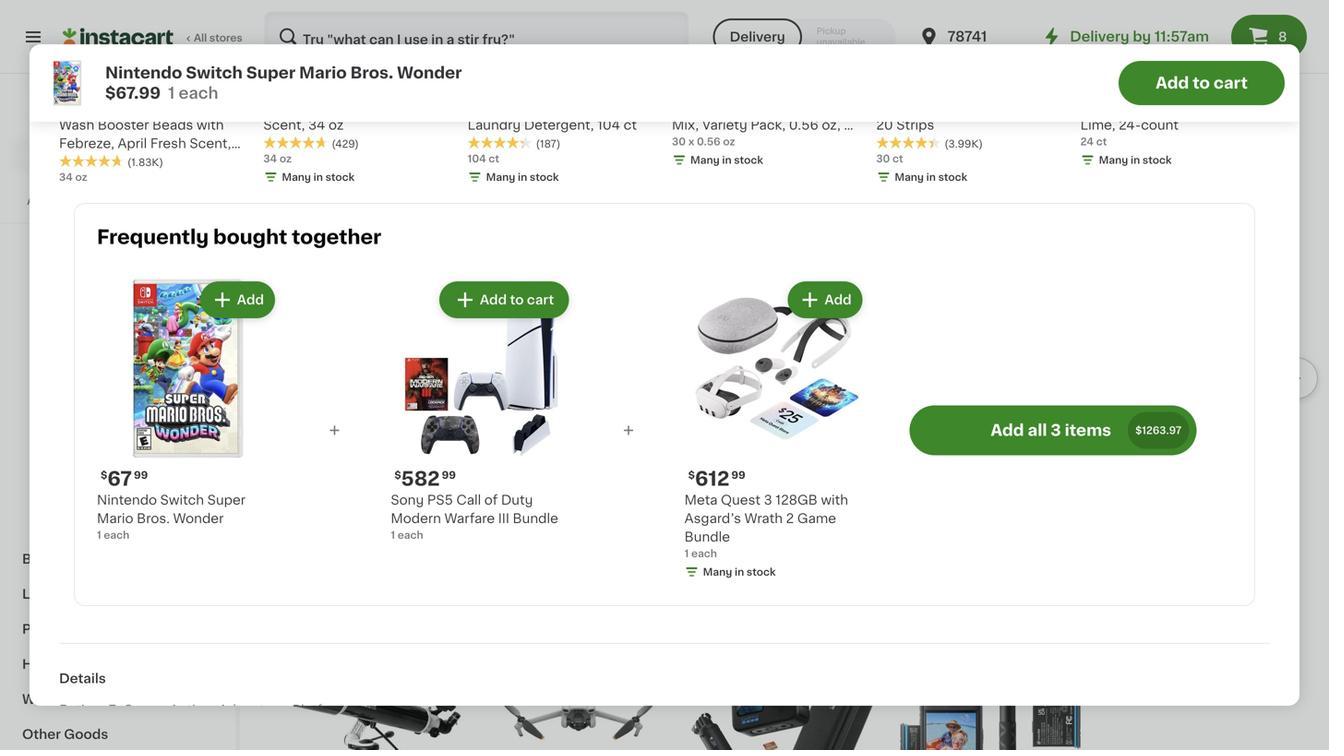Task type: vqa. For each thing, say whether or not it's contained in the screenshot.
top Electronics
yes



Task type: describe. For each thing, give the bounding box(es) containing it.
in inside downy fresh protect in wash booster beads with febreze, april fresh scent, 34 oz
[[199, 100, 211, 113]]

99 inside the $ 152 99
[[529, 25, 544, 35]]

nintendo for nintendo switch super mario bros. wonder $67.99 1 each
[[105, 65, 182, 81]]

chargers
[[96, 289, 155, 302]]

home electronics & appliances
[[33, 429, 163, 461]]

cables & chargers
[[33, 289, 155, 302]]

security
[[132, 394, 186, 407]]

bundle inside sony ps5 call of duty modern warfare iii bundle 1 each
[[513, 512, 559, 525]]

0 horizontal spatial add to cart button
[[441, 283, 567, 317]]

rating: e; genre: action, adventure, platform.
[[59, 704, 351, 717]]

yamaha
[[277, 67, 328, 80]]

liquor
[[22, 588, 65, 601]]

0 vertical spatial costco
[[93, 138, 142, 151]]

ct down 20
[[893, 154, 904, 164]]

40
[[1019, 100, 1036, 113]]

& down phones & wearables link
[[118, 394, 129, 407]]

warfare for sony ps5 call of duty modern warfare iii bundle
[[1155, 473, 1206, 486]]

& for networking
[[61, 518, 72, 531]]

audio link
[[11, 173, 224, 208]]

add button for 612
[[790, 283, 861, 317]]

stock inside the product "group"
[[747, 567, 776, 577]]

paper goods
[[22, 623, 109, 636]]

oz inside downy unstopables in-wash scent booster beads, fresh scent, 34 oz
[[329, 118, 344, 131]]

switch inside 412 nintendo switch oled bundle
[[959, 455, 1002, 468]]

iii for sony ps5 call of duty modern warfare iii bundle
[[1209, 473, 1220, 486]]

add all 3 items
[[991, 423, 1112, 438]]

1 horizontal spatial cart
[[1214, 75, 1248, 91]]

& for accessories
[[110, 483, 120, 496]]

142
[[700, 24, 735, 43]]

$ 21 00
[[63, 57, 107, 76]]

212
[[906, 24, 940, 43]]

1, for $
[[1130, 51, 1137, 61]]

1 inside nintendo switch super mario bros. wonder 1 each
[[97, 530, 101, 540]]

$ inside $ 142 99
[[693, 25, 700, 35]]

1, for 562
[[512, 457, 519, 467]]

scent, inside downy unstopables in-wash scent booster beads, fresh scent, 34 oz
[[263, 118, 305, 131]]

many in stock down (187)
[[486, 172, 559, 182]]

$ 152 99
[[487, 24, 544, 43]]

many in stock inside the product "group"
[[703, 567, 776, 577]]

details
[[59, 673, 106, 686]]

costco link
[[93, 96, 142, 153]]

21 for $ 21 88
[[274, 57, 295, 76]]

many down lime,
[[1099, 155, 1129, 165]]

mario for nintendo switch super mario bros. wonder 1 each
[[97, 512, 134, 525]]

$110
[[541, 457, 564, 467]]

wifi & networking
[[33, 518, 150, 531]]

many in stock down (429)
[[282, 172, 355, 182]]

duty for sony ps5 call of duty modern warfare iii bundle
[[1212, 455, 1244, 468]]

res
[[1101, 85, 1126, 98]]

1 horizontal spatial games
[[341, 179, 413, 198]]

34 inside downy fresh protect in wash booster beads with febreze, april fresh scent, 34 oz
[[59, 155, 76, 168]]

0.56 inside liquid i.v. hydration multiplier electrolyte drink mix, variety pack, 0.56 oz, 30 ct
[[789, 118, 819, 131]]

ct inside liquid i.v. sugar-free hydration multiplier, lemon lime, 24-count 24 ct
[[1097, 137, 1107, 147]]

switch for nintendo switch super mario bros. wonder
[[340, 455, 384, 468]]

xbox
[[483, 473, 516, 486]]

mario for nintendo switch super mario bros. wonder $67.99 1 each
[[299, 65, 347, 81]]

2
[[786, 512, 794, 525]]

$112.99 element
[[689, 428, 881, 452]]

paper
[[22, 623, 61, 636]]

1 inside sony ps5 call of duty modern warfare iii bundle 1 each
[[391, 530, 395, 540]]

stock down pack,
[[734, 155, 763, 165]]

of for sony ps5 call of duty modern warfare iii bundle 1 each
[[485, 494, 498, 507]]

stores
[[210, 33, 243, 43]]

$ 612 99
[[689, 469, 746, 489]]

hydration inside liquid i.v. sugar-free hydration multiplier, lemon lime, 24-count 24 ct
[[1081, 100, 1145, 113]]

bundle inside meta quest 3 128gb with asgard's wrath 2 game bundle 1 each
[[685, 531, 730, 544]]

99 up sony ps5 call of duty modern warfare iii bundle
[[1152, 431, 1167, 441]]

sony ps5 call of duty modern warfare iii bundle 1 each
[[391, 494, 559, 540]]

oxi
[[606, 100, 630, 113]]

1 vertical spatial 582
[[401, 469, 440, 489]]

0 horizontal spatial games
[[74, 219, 120, 232]]

in down the laundry
[[518, 172, 527, 182]]

modern for sony ps5 call of duty modern warfare iii bundle
[[1101, 473, 1152, 486]]

lime,
[[1081, 118, 1116, 131]]

ps5 for sony ps5 call of duty modern warfare iii bundle 1 each
[[427, 494, 453, 507]]

service type group
[[713, 18, 896, 55]]

pods
[[499, 100, 538, 113]]

sound inside yamaha ats-1090 sound bar with built in subwoofer
[[394, 67, 435, 80]]

stock down (429)
[[326, 172, 355, 182]]

home inside home electronics & appliances
[[33, 429, 73, 442]]

24
[[1081, 137, 1094, 147]]

36
[[1091, 57, 1118, 76]]

sound inside lg sp7r 7.1 channel high res audio sound bar with rear speaker kit
[[1170, 85, 1212, 98]]

many down 104 ct
[[486, 172, 516, 182]]

phones & wearables
[[33, 359, 167, 372]]

booster for april
[[98, 118, 149, 131]]

all stores
[[194, 33, 243, 43]]

$ inside "$ 21 88"
[[267, 58, 274, 68]]

many in stock down 24-
[[1099, 155, 1172, 165]]

0 horizontal spatial fresh
[[108, 100, 144, 113]]

with inside downy fresh protect in wash booster beads with febreze, april fresh scent, 34 oz
[[197, 118, 224, 131]]

bar inside lg sp7r 7.1 channel high res audio sound bar with rear speaker kit
[[1215, 85, 1237, 98]]

iphone
[[833, 510, 878, 523]]

protect
[[147, 100, 196, 113]]

bought
[[213, 227, 287, 247]]

smart home & security
[[33, 394, 186, 407]]

audio inside lg sp7r 7.1 channel high res audio sound bar with rear speaker kit
[[1129, 85, 1167, 98]]

all stores link
[[63, 11, 244, 63]]

buy 1, get $50 off
[[1107, 51, 1198, 61]]

1 vertical spatial video
[[33, 219, 70, 232]]

view pricing policy link
[[63, 157, 173, 172]]

nintendo switch super mario bros. wonder 1 each
[[97, 494, 246, 540]]

stock down electrolyte
[[751, 124, 780, 134]]

care
[[145, 658, 177, 671]]

sony for sony ps5 call of duty modern warfare iii bundle 1 each
[[391, 494, 424, 507]]

ct inside liquid i.v. hydration multiplier electrolyte drink mix, variety pack, 0.56 oz, 30 ct
[[672, 137, 685, 150]]

99 inside the $ 212 99
[[942, 25, 956, 35]]

30 for 30 ct
[[877, 154, 890, 164]]

30 x 0.56 oz
[[672, 136, 735, 147]]

satisfaction
[[78, 178, 140, 188]]

34 down scent
[[263, 154, 277, 164]]

beer & cider
[[22, 553, 107, 566]]

3 for quest
[[764, 494, 773, 507]]

30 inside liquid i.v. hydration multiplier electrolyte drink mix, variety pack, 0.56 oz, 30 ct
[[844, 118, 862, 131]]

off for $
[[1183, 51, 1198, 61]]

34 inside downy unstopables in-wash scent booster beads, fresh scent, 34 oz
[[308, 118, 325, 131]]

412
[[906, 430, 940, 450]]

06
[[1119, 58, 1134, 68]]

nintendo switch super mario bros. wonder
[[277, 455, 466, 486]]

1 horizontal spatial video games link
[[277, 177, 413, 200]]

128gb
[[776, 494, 818, 507]]

bundle inside 412 nintendo switch oled bundle
[[1040, 455, 1086, 468]]

21 for $ 21 00
[[70, 57, 91, 76]]

78741
[[948, 30, 987, 43]]

many down scent
[[282, 172, 311, 182]]

membership
[[91, 196, 157, 206]]

many in stock down electrolyte
[[708, 124, 780, 134]]

0 horizontal spatial video games link
[[11, 208, 224, 243]]

more
[[1245, 588, 1280, 601]]

all
[[194, 33, 207, 43]]

many down 30 x 0.56 oz
[[691, 155, 720, 165]]

-
[[863, 473, 869, 486]]

$ 21 88
[[267, 57, 311, 76]]

get for $
[[1140, 51, 1157, 61]]

wash inside downy fresh protect in wash booster beads with febreze, april fresh scent, 34 oz
[[59, 118, 94, 131]]

speaker
[[1135, 104, 1188, 117]]

controller inside xbox series x 1tb console with additional controller
[[583, 492, 648, 505]]

duty for sony ps5 call of duty modern warfare iii bundle 1 each
[[501, 494, 533, 507]]

many in stock down 30 ct
[[895, 172, 968, 182]]

best seller for xbox series x 1tb console with additional controller
[[489, 411, 535, 419]]

many up 30 x 0.56 oz
[[708, 124, 737, 134]]

ps5 for sony ps5 call of duty modern warfare iii bundle
[[1138, 455, 1164, 468]]

each inside nintendo switch super mario bros. wonder 1 each
[[104, 530, 130, 540]]

mario for nintendo switch super mario bros. wonder
[[429, 455, 466, 468]]

add inside add costco membership to save link
[[27, 196, 48, 206]]

ct down the laundry
[[489, 154, 500, 164]]

0 horizontal spatial 1,
[[88, 84, 95, 94]]

152
[[494, 24, 528, 43]]

in down 24-
[[1131, 155, 1141, 165]]

add costco membership to save link
[[27, 194, 209, 209]]

in up together
[[314, 172, 323, 182]]

edition
[[767, 492, 812, 505]]

stock down the (3.99k)
[[939, 172, 968, 182]]

action,
[[170, 704, 215, 717]]

instacart logo image
[[63, 26, 174, 48]]

oz,
[[822, 118, 841, 131]]

get for 562
[[521, 457, 539, 467]]

oz inside downy fresh protect in wash booster beads with febreze, april fresh scent, 34 oz
[[79, 155, 94, 168]]

8
[[1279, 30, 1288, 43]]

wonder for nintendo switch super mario bros. wonder $67.99 1 each
[[397, 65, 462, 81]]

nintendo switch super mario bros. wonder button
[[277, 229, 468, 504]]

wifi
[[33, 518, 58, 531]]

$ up sony ps5 call of duty modern warfare iii bundle 1 each
[[395, 470, 401, 480]]

controller inside backbone one (lightning) - playstation edition mobile gaming controller for iphone 1 each
[[743, 510, 808, 523]]

guarantee
[[142, 178, 196, 188]]

downy fresh protect in wash booster beads with febreze, april fresh scent, 34 oz
[[59, 100, 231, 168]]

0 vertical spatial $ 582 99
[[1105, 430, 1167, 450]]

582 inside item carousel region
[[1112, 430, 1151, 450]]

99 inside 562 99
[[534, 431, 548, 441]]

downy for wash
[[59, 100, 105, 113]]

goods for paper goods
[[64, 623, 109, 636]]

computers & accessories link
[[11, 472, 224, 507]]

other goods
[[22, 729, 108, 741]]

variety
[[702, 118, 748, 131]]

additional
[[514, 492, 579, 505]]

& for wearables
[[85, 359, 96, 372]]

2 vertical spatial to
[[510, 293, 524, 306]]

1 horizontal spatial fresh
[[150, 137, 186, 150]]

sugar-
[[1145, 82, 1188, 94]]

1 inside meta quest 3 128gb with asgard's wrath 2 game bundle 1 each
[[685, 549, 689, 559]]

audio inside 'audio' link
[[33, 184, 71, 197]]

call for sony ps5 call of duty modern warfare iii bundle
[[1167, 455, 1192, 468]]

meta
[[685, 494, 718, 507]]

each inside meta quest 3 128gb with asgard's wrath 2 game bundle 1 each
[[692, 549, 717, 559]]

warfare for sony ps5 call of duty modern warfare iii bundle 1 each
[[445, 512, 495, 525]]

0 vertical spatial to
[[1193, 75, 1210, 91]]

0 vertical spatial video
[[277, 179, 336, 198]]

sony for sony ps5 call of duty modern warfare iii bundle
[[1101, 455, 1135, 468]]

24-
[[1119, 118, 1141, 131]]

with inside xbox series x 1tb console with additional controller
[[483, 492, 510, 505]]

0 horizontal spatial get
[[97, 84, 115, 94]]

platform.
[[292, 704, 351, 717]]

2 vertical spatial video
[[67, 324, 104, 337]]

1 vertical spatial $ 582 99
[[395, 469, 456, 489]]

1 horizontal spatial add to cart
[[1156, 75, 1248, 91]]

floral
[[22, 114, 59, 126]]

wifi & networking link
[[11, 507, 224, 542]]

gaming
[[689, 510, 740, 523]]

playstation
[[689, 492, 763, 505]]

one
[[758, 473, 785, 486]]

stock down count
[[1143, 155, 1172, 165]]

many in stock down 30 x 0.56 oz
[[691, 155, 763, 165]]

1 vertical spatial off
[[150, 84, 165, 94]]

seller for xbox series x 1tb console with additional controller
[[511, 411, 535, 419]]

tv & video
[[33, 324, 104, 337]]

1 vertical spatial 104
[[468, 154, 486, 164]]

wearables
[[99, 359, 167, 372]]

30 for 30 x 0.56 oz
[[672, 136, 686, 147]]

$ inside the $ 152 99
[[487, 25, 494, 35]]

costco logo image
[[100, 96, 135, 131]]

$ inside $ 162 99
[[281, 25, 287, 35]]

stock down (187)
[[530, 172, 559, 182]]

in inside yamaha ats-1090 sound bar with built in subwoofer
[[343, 85, 354, 98]]

rating:
[[59, 704, 105, 717]]

i.v. for sugar-
[[1124, 82, 1142, 94]]

add button for 582
[[1216, 235, 1287, 268]]

78741 button
[[918, 11, 1029, 63]]

1 inside backbone one (lightning) - playstation edition mobile gaming controller for iphone 1 each
[[689, 528, 694, 538]]

99 inside $ 67 99
[[134, 470, 148, 480]]

together
[[292, 227, 382, 247]]

with inside lg sp7r 7.1 channel high res audio sound bar with rear speaker kit
[[1240, 85, 1268, 98]]

oz down variety
[[723, 136, 735, 147]]

0 vertical spatial home
[[76, 394, 115, 407]]

wine link
[[11, 682, 224, 717]]

1 inside nintendo switch super mario bros. wonder $67.99 1 each
[[168, 85, 175, 101]]

super for nintendo switch super mario bros. wonder 1 each
[[207, 494, 246, 507]]

100% satisfaction guarantee button
[[29, 172, 207, 190]]

electronics inside home electronics & appliances
[[76, 429, 149, 442]]

baby link
[[11, 67, 224, 102]]

with inside meta quest 3 128gb with asgard's wrath 2 game bundle 1 each
[[821, 494, 849, 507]]

high
[[1235, 67, 1265, 80]]



Task type: locate. For each thing, give the bounding box(es) containing it.
bros. inside nintendo switch super mario bros. wonder 1 each
[[137, 512, 170, 525]]

ct right 24
[[1097, 137, 1107, 147]]

& right wifi
[[61, 518, 72, 531]]

controller down edition
[[743, 510, 808, 523]]

99 right 212
[[942, 25, 956, 35]]

costco up the view pricing policy link
[[93, 138, 142, 151]]

liquid down lg
[[1081, 82, 1121, 94]]

0 horizontal spatial cart
[[527, 293, 554, 306]]

liquid for liquid i.v. sugar-free hydration multiplier, lemon lime, 24-count 24 ct
[[1081, 82, 1121, 94]]

99 inside $ 162 99
[[323, 25, 338, 35]]

booster down built
[[305, 100, 356, 113]]

view for pricing
[[63, 159, 88, 169]]

in down ats-
[[343, 85, 354, 98]]

modern inside sony ps5 call of duty modern warfare iii bundle 1 each
[[391, 512, 441, 525]]

video games link down add costco membership to save
[[11, 208, 224, 243]]

1 vertical spatial bar
[[1215, 85, 1237, 98]]

best
[[489, 5, 509, 13], [489, 411, 509, 419]]

0 horizontal spatial 30
[[672, 136, 686, 147]]

bar inside yamaha ats-1090 sound bar with built in subwoofer
[[439, 67, 460, 80]]

$ inside $ 282 99
[[1105, 25, 1112, 35]]

wash inside downy unstopables in-wash scent booster beads, fresh scent, 34 oz
[[415, 82, 451, 94]]

$1263.97
[[1136, 426, 1182, 436]]

0 horizontal spatial to
[[160, 196, 171, 206]]

nintendo inside "nintendo switch super mario bros. wonder"
[[277, 455, 337, 468]]

booster inside downy fresh protect in wash booster beads with febreze, april fresh scent, 34 oz
[[98, 118, 149, 131]]

3d
[[915, 100, 934, 113]]

$ 162 99
[[281, 24, 338, 43]]

call inside sony ps5 call of duty modern warfare iii bundle 1 each
[[457, 494, 481, 507]]

best seller
[[489, 5, 535, 13], [489, 411, 535, 419]]

electronics
[[22, 149, 98, 162], [76, 429, 149, 442]]

1 horizontal spatial 582
[[1112, 430, 1151, 450]]

1 best seller from the top
[[489, 5, 535, 13]]

by
[[1133, 30, 1152, 43]]

$ 142 99
[[693, 24, 751, 43]]

to
[[1193, 75, 1210, 91], [160, 196, 171, 206], [510, 293, 524, 306]]

1 vertical spatial seller
[[511, 411, 535, 419]]

8 button
[[1232, 15, 1307, 59]]

off for 562
[[566, 457, 581, 467]]

liquid inside liquid i.v. hydration multiplier electrolyte drink mix, variety pack, 0.56 oz, 30 ct
[[672, 82, 712, 94]]

i.v. inside liquid i.v. hydration multiplier electrolyte drink mix, variety pack, 0.56 oz, 30 ct
[[715, 82, 733, 94]]

with down high
[[1240, 85, 1268, 98]]

0 vertical spatial downy
[[263, 82, 309, 94]]

$ left the by
[[1105, 25, 1112, 35]]

$ left delivery button at top right
[[693, 25, 700, 35]]

many down asgard's
[[703, 567, 733, 577]]

in down meta quest 3 128gb with asgard's wrath 2 game bundle 1 each
[[735, 567, 744, 577]]

0 horizontal spatial wash
[[59, 118, 94, 131]]

beads
[[152, 118, 193, 131]]

1 horizontal spatial booster
[[305, 100, 356, 113]]

buy
[[1107, 51, 1127, 61], [65, 84, 85, 94], [489, 457, 509, 467]]

& right phones
[[85, 359, 96, 372]]

super for nintendo switch super mario bros. wonder $67.99 1 each
[[246, 65, 296, 81]]

1 horizontal spatial wonder
[[313, 473, 364, 486]]

call for sony ps5 call of duty modern warfare iii bundle 1 each
[[457, 494, 481, 507]]

switch for nintendo switch super mario bros. wonder 1 each
[[160, 494, 204, 507]]

switch inside "nintendo switch super mario bros. wonder"
[[340, 455, 384, 468]]

0 vertical spatial controller
[[583, 492, 648, 505]]

21 left 88
[[274, 57, 295, 76]]

21
[[70, 57, 91, 76], [274, 57, 295, 76]]

video up cameras
[[33, 219, 70, 232]]

add button inside item carousel region
[[1216, 235, 1287, 268]]

& right tv
[[53, 324, 64, 337]]

electronics link
[[11, 138, 224, 173]]

april
[[118, 137, 147, 150]]

1 vertical spatial controller
[[743, 510, 808, 523]]

tide
[[468, 100, 496, 113]]

1
[[168, 85, 175, 101], [689, 528, 694, 538], [97, 530, 101, 540], [391, 530, 395, 540], [685, 549, 689, 559]]

of for sony ps5 call of duty modern warfare iii bundle
[[1195, 455, 1208, 468]]

wonder inside nintendo switch super mario bros. wonder 1 each
[[173, 512, 224, 525]]

nintendo inside nintendo switch super mario bros. wonder $67.99 1 each
[[105, 65, 182, 81]]

i.v. inside liquid i.v. sugar-free hydration multiplier, lemon lime, 24-count 24 ct
[[1124, 82, 1142, 94]]

1 21 from the left
[[70, 57, 91, 76]]

liquid for liquid i.v. hydration multiplier electrolyte drink mix, variety pack, 0.56 oz, 30 ct
[[672, 82, 712, 94]]

0 horizontal spatial downy
[[59, 100, 105, 113]]

bros. inside nintendo switch super mario bros. wonder $67.99 1 each
[[351, 65, 393, 81]]

99 right 152
[[529, 25, 544, 35]]

buy for $
[[1107, 51, 1127, 61]]

super inside nintendo switch super mario bros. wonder $67.99 1 each
[[246, 65, 296, 81]]

seller for 152
[[511, 5, 535, 13]]

best up 562
[[489, 411, 509, 419]]

1 vertical spatial video games link
[[11, 208, 224, 243]]

delivery by 11:57am
[[1070, 30, 1210, 43]]

beer
[[22, 553, 54, 566]]

1 vertical spatial in
[[199, 100, 211, 113]]

1 vertical spatial electronics
[[76, 429, 149, 442]]

$
[[281, 25, 287, 35], [693, 25, 700, 35], [487, 25, 494, 35], [899, 25, 906, 35], [1105, 25, 1112, 35], [63, 58, 70, 68], [267, 58, 274, 68], [1105, 431, 1112, 441], [101, 470, 107, 480], [395, 470, 401, 480], [689, 470, 695, 480]]

1 vertical spatial sony
[[391, 494, 424, 507]]

asgard's
[[685, 512, 741, 525]]

$ left yamaha
[[267, 58, 274, 68]]

tv
[[33, 324, 50, 337]]

1 goods from the top
[[64, 623, 109, 636]]

0 vertical spatial ps5
[[1138, 455, 1164, 468]]

super inside nintendo switch super mario bros. wonder 1 each
[[207, 494, 246, 507]]

in-
[[398, 82, 415, 94]]

0 vertical spatial duty
[[1212, 455, 1244, 468]]

1 vertical spatial games
[[74, 219, 120, 232]]

0 horizontal spatial view
[[63, 159, 88, 169]]

built
[[310, 85, 339, 98]]

& right cables
[[82, 289, 92, 302]]

2 best seller from the top
[[489, 411, 535, 419]]

downy up scent
[[263, 82, 309, 94]]

1 horizontal spatial scent,
[[263, 118, 305, 131]]

networking
[[75, 518, 150, 531]]

fresh inside downy unstopables in-wash scent booster beads, fresh scent, 34 oz
[[407, 100, 443, 113]]

00
[[93, 58, 107, 68]]

games
[[341, 179, 413, 198], [74, 219, 120, 232]]

scent
[[263, 100, 301, 113]]

oz right the 100%
[[75, 172, 87, 182]]

2 vertical spatial 30
[[877, 154, 890, 164]]

video games
[[277, 179, 413, 198], [33, 219, 120, 232]]

count
[[1141, 118, 1179, 131]]

fresh down in-
[[407, 100, 443, 113]]

delivery up 36
[[1070, 30, 1130, 43]]

wonder for nintendo switch super mario bros. wonder
[[313, 473, 364, 486]]

computers & accessories
[[33, 483, 203, 496]]

sony inside sony ps5 call of duty modern warfare iii bundle 1 each
[[391, 494, 424, 507]]

nintendo for nintendo switch super mario bros. wonder 1 each
[[97, 494, 157, 507]]

goods for other goods
[[64, 729, 108, 741]]

console
[[601, 473, 655, 486]]

2 seller from the top
[[511, 411, 535, 419]]

in inside the product "group"
[[735, 567, 744, 577]]

video up together
[[277, 179, 336, 198]]

1 best from the top
[[489, 5, 509, 13]]

downy for scent
[[263, 82, 309, 94]]

buy 1, get $110 off
[[489, 457, 581, 467]]

0 vertical spatial super
[[246, 65, 296, 81]]

& right the beer
[[57, 553, 67, 566]]

1 i.v. from the left
[[715, 82, 733, 94]]

& for cider
[[57, 553, 67, 566]]

in down 30 x 0.56 oz
[[722, 155, 732, 165]]

baby
[[22, 78, 57, 91]]

100%
[[47, 178, 75, 188]]

subwoofer
[[358, 85, 428, 98]]

super right accessories
[[207, 494, 246, 507]]

x
[[563, 473, 572, 486]]

1 horizontal spatial 34 oz
[[263, 154, 292, 164]]

adventure,
[[219, 704, 289, 717]]

0 horizontal spatial 104
[[468, 154, 486, 164]]

30 left x
[[672, 136, 686, 147]]

1 horizontal spatial audio
[[1129, 85, 1167, 98]]

nintendo inside 412 nintendo switch oled bundle
[[895, 455, 955, 468]]

0 horizontal spatial costco
[[51, 196, 89, 206]]

0 horizontal spatial controller
[[583, 492, 648, 505]]

mario inside nintendo switch super mario bros. wonder 1 each
[[97, 512, 134, 525]]

buy up xbox
[[489, 457, 509, 467]]

& up networking
[[110, 483, 120, 496]]

1 vertical spatial item carousel region
[[277, 222, 1319, 554]]

wonder for nintendo switch super mario bros. wonder 1 each
[[173, 512, 224, 525]]

2 horizontal spatial fresh
[[407, 100, 443, 113]]

xbox series x 1tb console with additional controller
[[483, 473, 655, 505]]

99 up buy 1, get $110 off
[[534, 431, 548, 441]]

None search field
[[264, 11, 689, 63]]

3 for all
[[1051, 423, 1062, 438]]

1 horizontal spatial add to cart button
[[1119, 61, 1285, 105]]

video down cables & chargers
[[67, 324, 104, 337]]

policy
[[129, 159, 162, 169]]

mario down computers & accessories link
[[97, 512, 134, 525]]

tv & video link
[[11, 313, 224, 348]]

bundle inside sony ps5 call of duty modern warfare iii bundle
[[1223, 473, 1269, 486]]

free
[[1188, 82, 1217, 94]]

34 oz for downy unstopables in-wash scent booster beads, fresh scent, 34 oz
[[263, 154, 292, 164]]

0.56
[[789, 118, 819, 131], [697, 136, 721, 147]]

i.v. for hydration
[[715, 82, 733, 94]]

warfare inside sony ps5 call of duty modern warfare iii bundle
[[1155, 473, 1206, 486]]

$ left $1263.97
[[1105, 431, 1112, 441]]

0 vertical spatial electronics
[[22, 149, 98, 162]]

1 vertical spatial audio
[[33, 184, 71, 197]]

liquid inside liquid i.v. sugar-free hydration multiplier, lemon lime, 24-count 24 ct
[[1081, 82, 1121, 94]]

34 down built
[[308, 118, 325, 131]]

1, down 562
[[512, 457, 519, 467]]

99 inside $ 612 99
[[732, 470, 746, 480]]

0 vertical spatial wash
[[415, 82, 451, 94]]

yamaha ats-1090 sound bar with built in subwoofer
[[277, 67, 460, 98]]

wonder inside nintendo switch super mario bros. wonder $67.99 1 each
[[397, 65, 462, 81]]

1 horizontal spatial 104
[[598, 118, 621, 131]]

booster for 34
[[305, 100, 356, 113]]

1 liquid from the left
[[672, 82, 712, 94]]

2 vertical spatial buy
[[489, 457, 509, 467]]

34 oz down scent
[[263, 154, 292, 164]]

laundry
[[468, 118, 521, 131]]

seller inside item carousel region
[[511, 411, 535, 419]]

best seller for 152
[[489, 5, 535, 13]]

audio left satisfaction
[[33, 184, 71, 197]]

2 horizontal spatial 1,
[[1130, 51, 1137, 61]]

video games inside "link"
[[33, 219, 120, 232]]

2 horizontal spatial 30
[[877, 154, 890, 164]]

liquid up multiplier
[[672, 82, 712, 94]]

& for video
[[53, 324, 64, 337]]

warfare inside sony ps5 call of duty modern warfare iii bundle 1 each
[[445, 512, 495, 525]]

& for personal
[[70, 658, 80, 671]]

other goods link
[[11, 717, 224, 751]]

sony inside sony ps5 call of duty modern warfare iii bundle
[[1101, 455, 1135, 468]]

0 vertical spatial get
[[1140, 51, 1157, 61]]

0 horizontal spatial video games
[[33, 219, 120, 232]]

$ 582 99 up sony ps5 call of duty modern warfare iii bundle 1 each
[[395, 469, 456, 489]]

1 horizontal spatial 30
[[844, 118, 862, 131]]

video games link down (429)
[[277, 177, 413, 200]]

0 vertical spatial bros.
[[351, 65, 393, 81]]

0 horizontal spatial booster
[[98, 118, 149, 131]]

best seller up 562
[[489, 411, 535, 419]]

wonder inside "nintendo switch super mario bros. wonder"
[[313, 473, 364, 486]]

99 up sony ps5 call of duty modern warfare iii bundle 1 each
[[442, 470, 456, 480]]

$ inside $ 612 99
[[689, 470, 695, 480]]

1 vertical spatial call
[[457, 494, 481, 507]]

costco
[[93, 138, 142, 151], [51, 196, 89, 206]]

1 vertical spatial 1,
[[88, 84, 95, 94]]

in
[[739, 124, 749, 134], [722, 155, 732, 165], [1131, 155, 1141, 165], [314, 172, 323, 182], [518, 172, 527, 182], [927, 172, 936, 182], [735, 567, 744, 577]]

in left pack,
[[739, 124, 749, 134]]

fresh down $3.60
[[108, 100, 144, 113]]

hydration inside liquid i.v. hydration multiplier electrolyte drink mix, variety pack, 0.56 oz, 30 ct
[[736, 82, 801, 94]]

1 vertical spatial get
[[97, 84, 115, 94]]

2 i.v. from the left
[[1124, 82, 1142, 94]]

cables & chargers link
[[11, 278, 224, 313]]

downy inside downy fresh protect in wash booster beads with febreze, april fresh scent, 34 oz
[[59, 100, 105, 113]]

99 inside $ 282 99
[[1152, 25, 1166, 35]]

multiplier
[[672, 100, 733, 113]]

super for nintendo switch super mario bros. wonder
[[387, 455, 426, 468]]

1 seller from the top
[[511, 5, 535, 13]]

bros. for nintendo switch super mario bros. wonder $67.99 1 each
[[351, 65, 393, 81]]

$ left 78741
[[899, 25, 906, 35]]

& inside 'link'
[[82, 289, 92, 302]]

buy down $ 21 00
[[65, 84, 85, 94]]

games down add costco membership to save
[[74, 219, 120, 232]]

1, down $ 21 00
[[88, 84, 95, 94]]

& for chargers
[[82, 289, 92, 302]]

buy for 562
[[489, 457, 509, 467]]

scent, inside downy fresh protect in wash booster beads with febreze, april fresh scent, 34 oz
[[190, 137, 231, 150]]

i.v.
[[715, 82, 733, 94], [1124, 82, 1142, 94]]

frequently bought together
[[97, 227, 382, 247]]

item carousel region containing 21
[[33, 0, 1296, 196]]

backbone
[[689, 473, 755, 486]]

get up series
[[521, 457, 539, 467]]

of inside sony ps5 call of duty modern warfare iii bundle
[[1195, 455, 1208, 468]]

health
[[22, 658, 66, 671]]

1 vertical spatial hydration
[[1081, 100, 1145, 113]]

0 horizontal spatial 3
[[764, 494, 773, 507]]

1 vertical spatial best seller
[[489, 411, 535, 419]]

with up the for
[[821, 494, 849, 507]]

electronics inside 'electronics' 'link'
[[22, 149, 98, 162]]

iii inside sony ps5 call of duty modern warfare iii bundle 1 each
[[498, 512, 510, 525]]

582 up sony ps5 call of duty modern warfare iii bundle 1 each
[[401, 469, 440, 489]]

best for xbox series x 1tb console with additional controller
[[489, 411, 509, 419]]

0.56 right x
[[697, 136, 721, 147]]

switch inside nintendo switch super mario bros. wonder $67.99 1 each
[[186, 65, 243, 81]]

bar
[[439, 67, 460, 80], [1215, 85, 1237, 98]]

iii
[[1209, 473, 1220, 486], [498, 512, 510, 525]]

2 vertical spatial super
[[207, 494, 246, 507]]

& down security
[[152, 429, 163, 442]]

nintendo for nintendo switch super mario bros. wonder
[[277, 455, 337, 468]]

product group containing 67
[[97, 278, 279, 543]]

0 vertical spatial 104
[[598, 118, 621, 131]]

audio
[[1129, 85, 1167, 98], [33, 184, 71, 197]]

super up with
[[246, 65, 296, 81]]

1, up sp7r
[[1130, 51, 1137, 61]]

104 down oxi
[[598, 118, 621, 131]]

plus
[[542, 100, 569, 113]]

buy up lg
[[1107, 51, 1127, 61]]

0 horizontal spatial iii
[[498, 512, 510, 525]]

many down 30 ct
[[895, 172, 924, 182]]

1 vertical spatial iii
[[498, 512, 510, 525]]

& inside home electronics & appliances
[[152, 429, 163, 442]]

mario up built
[[299, 65, 347, 81]]

ps5 inside sony ps5 call of duty modern warfare iii bundle
[[1138, 455, 1164, 468]]

2 best from the top
[[489, 411, 509, 419]]

all
[[1028, 423, 1048, 438]]

0 vertical spatial of
[[1195, 455, 1208, 468]]

ct inside the tide pods plus ultra oxi laundry detergent, 104 ct
[[624, 118, 637, 131]]

delivery inside button
[[730, 30, 786, 43]]

appliances
[[33, 448, 106, 461]]

99 right 162
[[323, 25, 338, 35]]

2 21 from the left
[[274, 57, 295, 76]]

in right protect
[[199, 100, 211, 113]]

34 up the 100%
[[59, 155, 76, 168]]

sound up in-
[[394, 67, 435, 80]]

pricing
[[90, 159, 127, 169]]

34 oz for downy fresh protect in wash booster beads with febreze, april fresh scent, 34 oz
[[59, 172, 87, 182]]

seller up 562 99
[[511, 411, 535, 419]]

2 liquid from the left
[[1081, 82, 1121, 94]]

bros. inside "nintendo switch super mario bros. wonder"
[[277, 473, 310, 486]]

0 vertical spatial 3
[[1051, 423, 1062, 438]]

1 horizontal spatial to
[[510, 293, 524, 306]]

ct left x
[[672, 137, 685, 150]]

1 horizontal spatial add button
[[790, 283, 861, 317]]

item carousel region containing 562
[[277, 222, 1319, 554]]

1 vertical spatial ps5
[[427, 494, 453, 507]]

(187)
[[536, 139, 561, 149]]

0 vertical spatial sony
[[1101, 455, 1135, 468]]

0 vertical spatial add to cart button
[[1119, 61, 1285, 105]]

99 right '142'
[[737, 25, 751, 35]]

hydration
[[736, 82, 801, 94], [1081, 100, 1145, 113]]

off right $50 in the right top of the page
[[1183, 51, 1198, 61]]

modern for sony ps5 call of duty modern warfare iii bundle 1 each
[[391, 512, 441, 525]]

oz down scent
[[280, 154, 292, 164]]

product group containing 612
[[685, 278, 867, 583]]

each inside backbone one (lightning) - playstation edition mobile gaming controller for iphone 1 each
[[696, 528, 722, 538]]

2 horizontal spatial wonder
[[397, 65, 462, 81]]

iii for sony ps5 call of duty modern warfare iii bundle 1 each
[[498, 512, 510, 525]]

multiplier,
[[1149, 100, 1212, 113]]

0 vertical spatial 1,
[[1130, 51, 1137, 61]]

nintendo switch super mario bros. wonder $67.99 1 each
[[105, 65, 462, 101]]

switch for nintendo switch super mario bros. wonder $67.99 1 each
[[186, 65, 243, 81]]

1 vertical spatial costco
[[51, 196, 89, 206]]

$ inside the $ 212 99
[[899, 25, 906, 35]]

$ inside $ 21 00
[[63, 58, 70, 68]]

mario inside "nintendo switch super mario bros. wonder"
[[429, 455, 466, 468]]

0 vertical spatial hydration
[[736, 82, 801, 94]]

booster inside downy unstopables in-wash scent booster beads, fresh scent, 34 oz
[[305, 100, 356, 113]]

switch inside nintendo switch super mario bros. wonder 1 each
[[160, 494, 204, 507]]

sony down "nintendo switch super mario bros. wonder"
[[391, 494, 424, 507]]

home down phones & wearables
[[76, 394, 115, 407]]

1 horizontal spatial home
[[76, 394, 115, 407]]

0 horizontal spatial 0.56
[[697, 136, 721, 147]]

0 vertical spatial video games
[[277, 179, 413, 198]]

ct
[[624, 118, 637, 131], [1097, 137, 1107, 147], [672, 137, 685, 150], [489, 154, 500, 164], [893, 154, 904, 164]]

oz up (429)
[[329, 118, 344, 131]]

call
[[1167, 455, 1192, 468], [457, 494, 481, 507]]

hydration down res
[[1081, 100, 1145, 113]]

0 vertical spatial 34 oz
[[263, 154, 292, 164]]

downy up the febreze, at the left of the page
[[59, 100, 105, 113]]

104 inside the tide pods plus ultra oxi laundry detergent, 104 ct
[[598, 118, 621, 131]]

1 vertical spatial warfare
[[445, 512, 495, 525]]

add button for 67
[[202, 283, 273, 317]]

personal
[[84, 658, 142, 671]]

$ up meta
[[689, 470, 695, 480]]

99 inside $ 142 99
[[737, 25, 751, 35]]

view for more
[[1210, 588, 1242, 601]]

$ up computers & accessories at bottom left
[[101, 470, 107, 480]]

nintendo inside nintendo switch super mario bros. wonder 1 each
[[97, 494, 157, 507]]

in down strips
[[927, 172, 936, 182]]

ps5 down $1263.97
[[1138, 455, 1164, 468]]

0 horizontal spatial buy
[[65, 84, 85, 94]]

view inside view pricing policy 100% satisfaction guarantee
[[63, 159, 88, 169]]

super inside "nintendo switch super mario bros. wonder"
[[387, 455, 426, 468]]

1 vertical spatial 34 oz
[[59, 172, 87, 182]]

0 vertical spatial 582
[[1112, 430, 1151, 450]]

$ inside $ 67 99
[[101, 470, 107, 480]]

mario inside nintendo switch super mario bros. wonder $67.99 1 each
[[299, 65, 347, 81]]

many inside the product "group"
[[703, 567, 733, 577]]

call inside sony ps5 call of duty modern warfare iii bundle
[[1167, 455, 1192, 468]]

each inside sony ps5 call of duty modern warfare iii bundle 1 each
[[398, 530, 423, 540]]

2 goods from the top
[[64, 729, 108, 741]]

series
[[519, 473, 560, 486]]

3 up wrath at the bottom
[[764, 494, 773, 507]]

0 vertical spatial audio
[[1129, 85, 1167, 98]]

each
[[179, 85, 218, 101], [696, 528, 722, 538], [104, 530, 130, 540], [398, 530, 423, 540], [692, 549, 717, 559]]

each inside nintendo switch super mario bros. wonder $67.99 1 each
[[179, 85, 218, 101]]

0 horizontal spatial 34 oz
[[59, 172, 87, 182]]

liquid i.v. hydration multiplier electrolyte drink mix, variety pack, 0.56 oz, 30 ct
[[672, 82, 862, 150]]

1 vertical spatial super
[[387, 455, 426, 468]]

1 vertical spatial scent,
[[190, 137, 231, 150]]

★★★★★
[[1101, 122, 1166, 134], [1101, 122, 1166, 134], [263, 136, 328, 149], [263, 136, 328, 149], [468, 136, 532, 149], [468, 136, 532, 149], [877, 136, 941, 149], [877, 136, 941, 149], [59, 155, 124, 168], [59, 155, 124, 168]]

3 inside meta quest 3 128gb with asgard's wrath 2 game bundle 1 each
[[764, 494, 773, 507]]

costco down the 100%
[[51, 196, 89, 206]]

bros. for nintendo switch super mario bros. wonder
[[277, 473, 310, 486]]

1 vertical spatial sound
[[1170, 85, 1212, 98]]

video
[[277, 179, 336, 198], [33, 219, 70, 232], [67, 324, 104, 337]]

1 horizontal spatial off
[[566, 457, 581, 467]]

(3.99k)
[[945, 139, 983, 149]]

electronics up the 100%
[[22, 149, 98, 162]]

0 horizontal spatial modern
[[391, 512, 441, 525]]

34 down the febreze, at the left of the page
[[59, 172, 73, 182]]

282
[[1112, 24, 1150, 43]]

modern down "nintendo switch super mario bros. wonder"
[[391, 512, 441, 525]]

frequently
[[97, 227, 209, 247]]

1 horizontal spatial bros.
[[277, 473, 310, 486]]

product group
[[1101, 229, 1293, 504], [97, 278, 279, 543], [391, 278, 573, 543], [685, 278, 867, 583], [277, 635, 468, 751], [483, 635, 674, 751], [689, 635, 881, 751], [895, 635, 1087, 751]]

bros. for nintendo switch super mario bros. wonder 1 each
[[137, 512, 170, 525]]

best for 152
[[489, 5, 509, 13]]

audio down sp7r
[[1129, 85, 1167, 98]]

delivery for delivery by 11:57am
[[1070, 30, 1130, 43]]

delivery for delivery
[[730, 30, 786, 43]]

item carousel region
[[33, 0, 1296, 196], [277, 222, 1319, 554]]

wine
[[22, 693, 56, 706]]

febreze,
[[59, 137, 114, 150]]

oz down the febreze, at the left of the page
[[79, 155, 94, 168]]

0 vertical spatial cart
[[1214, 75, 1248, 91]]

2 vertical spatial 1,
[[512, 457, 519, 467]]

1 vertical spatial wonder
[[313, 473, 364, 486]]

best seller up 152
[[489, 5, 535, 13]]

i.v. up multiplier
[[715, 82, 733, 94]]

delivery up electrolyte
[[730, 30, 786, 43]]

0 vertical spatial 0.56
[[789, 118, 819, 131]]

0 vertical spatial add to cart
[[1156, 75, 1248, 91]]

0 horizontal spatial add to cart
[[480, 293, 554, 306]]

$ up tide
[[487, 25, 494, 35]]

0 horizontal spatial off
[[150, 84, 165, 94]]

0 vertical spatial games
[[341, 179, 413, 198]]



